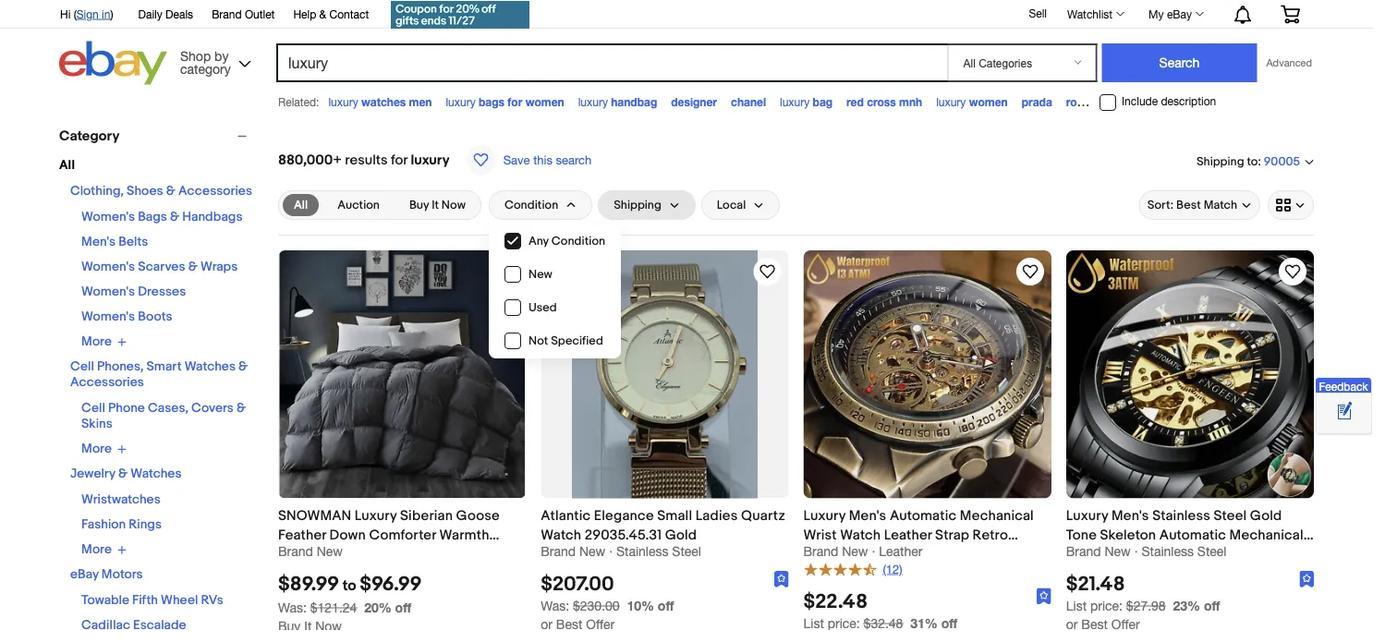 Task type: describe. For each thing, give the bounding box(es) containing it.
results
[[345, 152, 388, 168]]

2 women from the left
[[969, 95, 1008, 108]]

chanel link
[[731, 95, 766, 108]]

brand for brand new
[[278, 543, 313, 558]]

steel up 23%
[[1197, 543, 1227, 558]]

watches inside the cell phones, smart watches & accessories
[[184, 359, 236, 375]]

shop by category button
[[172, 41, 255, 81]]

stainless inside 'luxury men's stainless steel gold tone skeleton automatic mechanical wrist watch'
[[1152, 507, 1210, 524]]

clothing, shoes & accessories link
[[70, 183, 252, 199]]

0 vertical spatial for
[[508, 95, 522, 108]]

snowman luxury siberian goose feather down comforter  warmth 100% cotton
[[278, 507, 500, 563]]

shoes
[[127, 183, 163, 199]]

scarves
[[138, 259, 185, 275]]

comforter
[[369, 526, 436, 543]]

wristwatches
[[81, 492, 161, 508]]

jewelry & watches link
[[70, 466, 182, 482]]

not specified
[[528, 334, 603, 348]]

feather
[[278, 526, 326, 543]]

880,000
[[278, 152, 333, 168]]

brand outlet
[[212, 7, 275, 20]]

sign
[[76, 7, 99, 20]]

& right bags
[[170, 209, 179, 225]]

atlantic elegance small ladies quartz watch 29035.45.31 gold brand new · stainless steel
[[541, 507, 785, 558]]

used
[[528, 301, 557, 315]]

match
[[1204, 198, 1237, 212]]

wraps
[[200, 259, 238, 275]]

wristwatches link
[[81, 492, 161, 508]]

help
[[293, 7, 316, 20]]

watch for skeleton
[[840, 526, 881, 543]]

motors
[[101, 567, 143, 583]]

Search for anything text field
[[279, 45, 944, 80]]

shipping for shipping to : 90005
[[1197, 154, 1244, 169]]

2 women's from the top
[[81, 259, 135, 275]]

luxury inside main content
[[411, 152, 450, 168]]

get an extra 20% off image
[[391, 1, 530, 29]]

by
[[214, 48, 229, 63]]

rolex
[[1066, 95, 1092, 108]]

covers
[[191, 401, 234, 416]]

cell for cell phones, smart watches & accessories
[[70, 359, 94, 375]]

sort:
[[1147, 198, 1174, 212]]

4 women's from the top
[[81, 309, 135, 325]]

& inside account navigation
[[319, 7, 326, 20]]

mnh
[[899, 95, 922, 108]]

watchlist link
[[1057, 3, 1133, 25]]

· for skeleton
[[872, 543, 875, 558]]

towable fifth wheel rvs link
[[81, 593, 223, 608]]

watch inside 'luxury men's stainless steel gold tone skeleton automatic mechanical wrist watch'
[[1103, 546, 1143, 563]]

+
[[333, 152, 342, 168]]

leather inside luxury men's automatic mechanical wrist watch leather strap retro skeleton dial
[[884, 526, 932, 543]]

any condition link
[[490, 225, 620, 258]]

siberian
[[400, 507, 453, 524]]

prada link
[[1022, 95, 1052, 108]]

all link
[[283, 194, 319, 216]]

1 horizontal spatial was:
[[541, 598, 569, 613]]

hi ( sign in )
[[60, 7, 113, 20]]

outlet
[[245, 7, 275, 20]]

shipping button
[[598, 190, 696, 220]]

brand new · leather
[[803, 543, 923, 558]]

advanced
[[1266, 57, 1312, 69]]

rolex link
[[1066, 93, 1092, 109]]

women's scarves & wraps link
[[81, 259, 238, 275]]

handbag
[[611, 95, 657, 108]]

smart
[[147, 359, 182, 375]]

watch for new
[[541, 526, 581, 543]]

my
[[1149, 7, 1164, 20]]

1 women's from the top
[[81, 209, 135, 225]]

advanced link
[[1257, 44, 1312, 81]]

2 more button from the top
[[81, 441, 127, 457]]

luxury for luxury watches men
[[328, 95, 358, 108]]

wheel
[[161, 593, 198, 608]]

steel inside atlantic elegance small ladies quartz watch 29035.45.31 gold brand new · stainless steel
[[672, 543, 701, 558]]

local button
[[701, 190, 780, 220]]

luxury for luxury bags for women
[[446, 95, 476, 108]]

include
[[1122, 95, 1158, 108]]

sell link
[[1021, 7, 1055, 20]]

more for second more "button" from the top
[[81, 441, 112, 457]]

dial
[[863, 546, 887, 563]]

skeleton inside luxury men's automatic mechanical wrist watch leather strap retro skeleton dial
[[803, 546, 860, 563]]

buy it now link
[[398, 194, 477, 216]]

women's boots link
[[81, 309, 172, 325]]

any condition
[[528, 234, 605, 248]]

1 women from the left
[[525, 95, 564, 108]]

not specified link
[[490, 324, 620, 358]]

luxury watches men
[[328, 95, 432, 108]]

automatic inside luxury men's automatic mechanical wrist watch leather strap retro skeleton dial
[[890, 507, 957, 524]]

category
[[59, 128, 120, 144]]

elegance
[[594, 507, 654, 524]]

tone
[[1066, 526, 1097, 543]]

cell phones, smart watches & accessories
[[70, 359, 248, 390]]

sort: best match button
[[1139, 190, 1260, 220]]

& right shoes
[[166, 183, 176, 199]]

cotton
[[316, 546, 362, 563]]

brand new · stainless steel
[[1066, 543, 1227, 558]]

ladies
[[696, 507, 738, 524]]

shipping for shipping
[[614, 198, 661, 212]]

watchlist
[[1067, 7, 1113, 20]]

daily deals link
[[138, 5, 193, 25]]

luxury men's stainless steel gold tone skeleton automatic mechanical wrist watch image
[[1066, 250, 1314, 498]]

cell phones, smart watches & accessories link
[[70, 359, 248, 390]]

my ebay link
[[1139, 3, 1212, 25]]

& inside "cell phone cases, covers & skins"
[[237, 401, 246, 416]]

off inside '$89.99 to $96.99 was: $121.24 20% off'
[[395, 600, 411, 615]]

daily
[[138, 7, 162, 20]]

my ebay
[[1149, 7, 1192, 20]]

brand for brand new · leather
[[803, 543, 838, 558]]

luxury for luxury women
[[936, 95, 966, 108]]

bags for luxury bags for women
[[479, 95, 505, 108]]

20%
[[364, 600, 392, 615]]

boots
[[138, 309, 172, 325]]

new for brand new · leather
[[842, 543, 868, 558]]

gold inside atlantic elegance small ladies quartz watch 29035.45.31 gold brand new · stainless steel
[[665, 526, 697, 543]]

shop by category banner
[[50, 0, 1314, 90]]

luxury inside 'snowman luxury siberian goose feather down comforter  warmth 100% cotton'
[[355, 507, 397, 524]]

more for 1st more "button" from the bottom
[[81, 542, 112, 558]]

auction
[[337, 198, 380, 212]]

designer link
[[671, 95, 717, 108]]

related:
[[278, 95, 319, 108]]

stainless inside atlantic elegance small ladies quartz watch 29035.45.31 gold brand new · stainless steel
[[616, 543, 668, 558]]

luxury men's automatic mechanical wrist watch leather strap retro skeleton dial link
[[803, 506, 1051, 563]]

$21.48
[[1066, 572, 1125, 596]]

watches
[[361, 95, 406, 108]]

it
[[432, 198, 439, 212]]

price:
[[1090, 598, 1123, 613]]

condition button
[[489, 190, 592, 220]]



Task type: locate. For each thing, give the bounding box(es) containing it.
ebay inside my ebay link
[[1167, 7, 1192, 20]]

shipping left :
[[1197, 154, 1244, 169]]

watch down atlantic
[[541, 526, 581, 543]]

luxury right rolex
[[1106, 95, 1136, 108]]

in
[[102, 7, 110, 20]]

1 vertical spatial mechanical
[[1229, 526, 1304, 543]]

1 horizontal spatial mechanical
[[1229, 526, 1304, 543]]

was: inside '$89.99 to $96.99 was: $121.24 20% off'
[[278, 600, 307, 615]]

bags up save
[[479, 95, 505, 108]]

sign in link
[[76, 7, 110, 20]]

all down 880,000 at the left
[[294, 198, 308, 212]]

2 vertical spatial more
[[81, 542, 112, 558]]

1 horizontal spatial all
[[294, 198, 308, 212]]

watch
[[541, 526, 581, 543], [840, 526, 881, 543], [1103, 546, 1143, 563]]

new for brand new · stainless steel
[[1105, 543, 1131, 558]]

(12)
[[883, 562, 903, 576]]

all inside all link
[[294, 198, 308, 212]]

wrist down the tone
[[1066, 546, 1100, 563]]

watch up $21.48
[[1103, 546, 1143, 563]]

2 vertical spatial more button
[[81, 542, 127, 558]]

goose
[[456, 507, 500, 524]]

0 horizontal spatial ebay
[[70, 567, 99, 583]]

save
[[503, 152, 530, 167]]

atlantic elegance small ladies quartz watch 29035.45.31 gold image
[[572, 250, 758, 498]]

brand inside atlantic elegance small ladies quartz watch 29035.45.31 gold brand new · stainless steel
[[541, 543, 576, 558]]

brand up $21.48
[[1066, 543, 1101, 558]]

women's
[[81, 209, 135, 225], [81, 259, 135, 275], [81, 284, 135, 300], [81, 309, 135, 325]]

0 horizontal spatial automatic
[[890, 507, 957, 524]]

3 luxury from the left
[[1066, 507, 1108, 524]]

ebay right my
[[1167, 7, 1192, 20]]

luxury up the tone
[[1066, 507, 1108, 524]]

0 vertical spatial skeleton
[[1100, 526, 1156, 543]]

atlantic elegance small ladies quartz watch 29035.45.31 gold heading
[[541, 507, 785, 543]]

ebay motors
[[70, 567, 143, 583]]

0 horizontal spatial women
[[525, 95, 564, 108]]

was: down $207.00
[[541, 598, 569, 613]]

automatic up 23%
[[1159, 526, 1226, 543]]

fashion
[[81, 517, 126, 533]]

0 vertical spatial all
[[59, 158, 75, 173]]

stainless up 23%
[[1142, 543, 1194, 558]]

10%
[[627, 598, 654, 613]]

1 horizontal spatial watches
[[184, 359, 236, 375]]

to for $96.99
[[343, 577, 356, 595]]

brand for brand outlet
[[212, 7, 242, 20]]

off right 23%
[[1204, 598, 1220, 613]]

0 horizontal spatial skeleton
[[803, 546, 860, 563]]

more down 'skins'
[[81, 441, 112, 457]]

2 bags from the left
[[1139, 95, 1165, 108]]

wrist inside luxury men's automatic mechanical wrist watch leather strap retro skeleton dial
[[803, 526, 837, 543]]

clothing,
[[70, 183, 124, 199]]

watches up wristwatches 'link'
[[130, 466, 182, 482]]

snowman luxury siberian goose feather down comforter  warmth 100% cotton image
[[279, 250, 525, 498]]

luxury for luxury men's automatic mechanical wrist watch leather strap retro skeleton dial
[[803, 507, 846, 524]]

luxury right men
[[446, 95, 476, 108]]

1 vertical spatial to
[[343, 577, 356, 595]]

accessories up handbags
[[178, 183, 252, 199]]

luxury left watches at the left top of the page
[[328, 95, 358, 108]]

1 horizontal spatial for
[[508, 95, 522, 108]]

watch up dial
[[840, 526, 881, 543]]

stainless up brand new · stainless steel on the bottom of the page
[[1152, 507, 1210, 524]]

new inside atlantic elegance small ladies quartz watch 29035.45.31 gold brand new · stainless steel
[[579, 543, 605, 558]]

brand down atlantic
[[541, 543, 576, 558]]

None submit
[[1102, 43, 1257, 82]]

0 horizontal spatial gold
[[665, 526, 697, 543]]

0 horizontal spatial shipping
[[614, 198, 661, 212]]

automatic up strap
[[890, 507, 957, 524]]

local
[[717, 198, 746, 212]]

chanel
[[731, 95, 766, 108]]

new down any
[[528, 267, 552, 282]]

warmth
[[439, 526, 489, 543]]

luxury bag
[[780, 95, 833, 108]]

new
[[528, 267, 552, 282], [317, 543, 343, 558], [579, 543, 605, 558], [842, 543, 868, 558], [1105, 543, 1131, 558]]

1 vertical spatial more
[[81, 441, 112, 457]]

condition
[[504, 198, 558, 212], [551, 234, 605, 248]]

steel down small
[[672, 543, 701, 558]]

watches up covers
[[184, 359, 236, 375]]

brand outlet link
[[212, 5, 275, 25]]

snowman
[[278, 507, 351, 524]]

& inside the cell phones, smart watches & accessories
[[238, 359, 248, 375]]

0 vertical spatial watches
[[184, 359, 236, 375]]

0 vertical spatial ebay
[[1167, 7, 1192, 20]]

cell left 'phone'
[[81, 401, 105, 416]]

towable fifth wheel rvs
[[81, 593, 223, 608]]

1 luxury from the left
[[355, 507, 397, 524]]

hi
[[60, 7, 71, 20]]

luxury up brand new · leather
[[803, 507, 846, 524]]

1 horizontal spatial skeleton
[[1100, 526, 1156, 543]]

0 vertical spatial cell
[[70, 359, 94, 375]]

women up this on the left
[[525, 95, 564, 108]]

main content containing $89.99
[[271, 118, 1321, 630]]

cell for cell phone cases, covers & skins
[[81, 401, 105, 416]]

bags right rolex
[[1139, 95, 1165, 108]]

new up (12) link
[[842, 543, 868, 558]]

$230.00
[[573, 598, 620, 613]]

1 horizontal spatial wrist
[[1066, 546, 1100, 563]]

1 horizontal spatial luxury
[[803, 507, 846, 524]]

men's up brand new · leather
[[849, 507, 887, 524]]

to inside '$89.99 to $96.99 was: $121.24 20% off'
[[343, 577, 356, 595]]

more button down 'skins'
[[81, 441, 127, 457]]

help & contact
[[293, 7, 369, 20]]

luxury bags for women
[[446, 95, 564, 108]]

luxury men's automatic mechanical wrist watch leather strap retro skeleton dial heading
[[803, 507, 1034, 563]]

1 more from the top
[[81, 334, 112, 350]]

1 vertical spatial condition
[[551, 234, 605, 248]]

more
[[81, 334, 112, 350], [81, 441, 112, 457], [81, 542, 112, 558]]

1 vertical spatial automatic
[[1159, 526, 1226, 543]]

men's inside 'luxury men's stainless steel gold tone skeleton automatic mechanical wrist watch'
[[1112, 507, 1149, 524]]

skeleton
[[1100, 526, 1156, 543], [803, 546, 860, 563]]

0 horizontal spatial watch
[[541, 526, 581, 543]]

1 vertical spatial gold
[[665, 526, 697, 543]]

29035.45.31
[[585, 526, 662, 543]]

category button
[[59, 128, 255, 144]]

$89.99
[[278, 572, 339, 596]]

· inside atlantic elegance small ladies quartz watch 29035.45.31 gold brand new · stainless steel
[[609, 543, 613, 558]]

jewelry
[[70, 466, 115, 482]]

mechanical inside 'luxury men's stainless steel gold tone skeleton automatic mechanical wrist watch'
[[1229, 526, 1304, 543]]

to for :
[[1247, 154, 1258, 169]]

condition inside dropdown button
[[504, 198, 558, 212]]

None text field
[[1066, 598, 1166, 613], [803, 615, 903, 630], [1066, 598, 1166, 613], [803, 615, 903, 630]]

used link
[[490, 291, 620, 324]]

0 horizontal spatial all
[[59, 158, 75, 173]]

none submit inside shop by category banner
[[1102, 43, 1257, 82]]

women's down men's belts link
[[81, 259, 135, 275]]

1 horizontal spatial ebay
[[1167, 7, 1192, 20]]

cell inside the cell phones, smart watches & accessories
[[70, 359, 94, 375]]

men's up brand new · stainless steel on the bottom of the page
[[1112, 507, 1149, 524]]

to inside shipping to : 90005
[[1247, 154, 1258, 169]]

snowman luxury siberian goose feather down comforter  warmth 100% cotton link
[[278, 506, 526, 563]]

women's up women's boots 'link' at the left
[[81, 284, 135, 300]]

brand for brand new · stainless steel
[[1066, 543, 1101, 558]]

0 horizontal spatial watches
[[130, 466, 182, 482]]

phone
[[108, 401, 145, 416]]

0 horizontal spatial mechanical
[[960, 507, 1034, 524]]

luxury men's stainless steel gold tone skeleton automatic mechanical wrist watch link
[[1066, 506, 1314, 563]]

0 vertical spatial automatic
[[890, 507, 957, 524]]

0 horizontal spatial was:
[[278, 600, 307, 615]]

luxury inside 'luxury men's stainless steel gold tone skeleton automatic mechanical wrist watch'
[[1066, 507, 1108, 524]]

bags for luxury bags
[[1139, 95, 1165, 108]]

1 horizontal spatial accessories
[[178, 183, 252, 199]]

· down the elegance
[[609, 543, 613, 558]]

cell left the 'phones,'
[[70, 359, 94, 375]]

rvs
[[201, 593, 223, 608]]

· up list price: $27.98 23% off
[[1134, 543, 1138, 558]]

women's up men's belts link
[[81, 209, 135, 225]]

accessories up 'phone'
[[70, 375, 144, 390]]

luxury for luxury bags
[[1106, 95, 1136, 108]]

& up wristwatches 'link'
[[118, 466, 128, 482]]

shipping up any condition link
[[614, 198, 661, 212]]

0 horizontal spatial luxury
[[355, 507, 397, 524]]

luxury
[[355, 507, 397, 524], [803, 507, 846, 524], [1066, 507, 1108, 524]]

2 more from the top
[[81, 441, 112, 457]]

bags
[[138, 209, 167, 225]]

luxury left handbag
[[578, 95, 608, 108]]

this
[[533, 152, 552, 167]]

fashion rings link
[[81, 517, 162, 533]]

shipping inside "dropdown button"
[[614, 198, 661, 212]]

skeleton left dial
[[803, 546, 860, 563]]

men's inside women's bags & handbags men's belts women's scarves & wraps women's dresses women's boots
[[81, 234, 116, 250]]

quartz
[[741, 507, 785, 524]]

luxury right mnh
[[936, 95, 966, 108]]

luxury handbag
[[578, 95, 657, 108]]

0 horizontal spatial wrist
[[803, 526, 837, 543]]

phones,
[[97, 359, 144, 375]]

& left the wraps
[[188, 259, 198, 275]]

save this search button
[[461, 144, 597, 176]]

snowman luxury siberian goose feather down comforter  warmth 100% cotton heading
[[278, 507, 500, 563]]

1 vertical spatial wrist
[[1066, 546, 1100, 563]]

skeleton right the tone
[[1100, 526, 1156, 543]]

off right 10%
[[658, 598, 674, 613]]

0 horizontal spatial ·
[[609, 543, 613, 558]]

prada
[[1022, 95, 1052, 108]]

shipping inside shipping to : 90005
[[1197, 154, 1244, 169]]

1 horizontal spatial shipping
[[1197, 154, 1244, 169]]

men
[[409, 95, 432, 108]]

bags
[[479, 95, 505, 108], [1139, 95, 1165, 108]]

1 bags from the left
[[479, 95, 505, 108]]

luxury for luxury men's stainless steel gold tone skeleton automatic mechanical wrist watch
[[1066, 507, 1108, 524]]

0 horizontal spatial to
[[343, 577, 356, 595]]

3 · from the left
[[1134, 543, 1138, 558]]

1 vertical spatial all
[[294, 198, 308, 212]]

now
[[441, 198, 466, 212]]

for up save
[[508, 95, 522, 108]]

include description
[[1122, 95, 1216, 108]]

2 horizontal spatial ·
[[1134, 543, 1138, 558]]

listing options selector. gallery view selected. image
[[1276, 198, 1306, 213]]

condition up any
[[504, 198, 558, 212]]

luxury left bag
[[780, 95, 810, 108]]

0 vertical spatial condition
[[504, 198, 558, 212]]

2 horizontal spatial off
[[1204, 598, 1220, 613]]

0 vertical spatial gold
[[1250, 507, 1282, 524]]

best
[[1176, 198, 1201, 212]]

cell phone cases, covers & skins
[[81, 401, 246, 432]]

0 vertical spatial wrist
[[803, 526, 837, 543]]

deals
[[166, 7, 193, 20]]

your shopping cart image
[[1280, 5, 1301, 23]]

fifth
[[132, 593, 158, 608]]

· up (12) link
[[872, 543, 875, 558]]

luxury for luxury bag
[[780, 95, 810, 108]]

steel up brand new · stainless steel on the bottom of the page
[[1214, 507, 1247, 524]]

main content
[[271, 118, 1321, 630]]

0 horizontal spatial men's
[[81, 234, 116, 250]]

luxury for luxury handbag
[[578, 95, 608, 108]]

1 horizontal spatial ·
[[872, 543, 875, 558]]

description
[[1161, 95, 1216, 108]]

was:
[[541, 598, 569, 613], [278, 600, 307, 615]]

& right covers
[[237, 401, 246, 416]]

women's bags & handbags men's belts women's scarves & wraps women's dresses women's boots
[[81, 209, 243, 325]]

designer
[[671, 95, 717, 108]]

account navigation
[[50, 0, 1314, 31]]

brand up (12) link
[[803, 543, 838, 558]]

2 luxury from the left
[[803, 507, 846, 524]]

0 horizontal spatial off
[[395, 600, 411, 615]]

new right 100%
[[317, 543, 343, 558]]

1 horizontal spatial to
[[1247, 154, 1258, 169]]

3 more from the top
[[81, 542, 112, 558]]

0 horizontal spatial bags
[[479, 95, 505, 108]]

luxury men's automatic mechanical wrist watch leather strap retro skeleton dial
[[803, 507, 1034, 563]]

small
[[657, 507, 692, 524]]

men's for luxury men's stainless steel gold tone skeleton automatic mechanical wrist watch
[[1112, 507, 1149, 524]]

1 vertical spatial watches
[[130, 466, 182, 482]]

men's for luxury men's automatic mechanical wrist watch leather strap retro skeleton dial
[[849, 507, 887, 524]]

brand left outlet
[[212, 7, 242, 20]]

1 horizontal spatial men's
[[849, 507, 887, 524]]

luxury men's stainless steel gold tone skeleton automatic mechanical wrist watch
[[1066, 507, 1304, 563]]

more button
[[81, 334, 127, 350], [81, 441, 127, 457], [81, 542, 127, 558]]

dresses
[[138, 284, 186, 300]]

more up the 'phones,'
[[81, 334, 112, 350]]

search
[[556, 152, 592, 167]]

1 horizontal spatial women
[[969, 95, 1008, 108]]

& right help
[[319, 7, 326, 20]]

stainless
[[1152, 507, 1210, 524], [616, 543, 668, 558], [1142, 543, 1194, 558]]

men's left belts
[[81, 234, 116, 250]]

1 vertical spatial shipping
[[614, 198, 661, 212]]

men's inside luxury men's automatic mechanical wrist watch leather strap retro skeleton dial
[[849, 507, 887, 524]]

1 horizontal spatial watch
[[840, 526, 881, 543]]

& right smart
[[238, 359, 248, 375]]

All selected text field
[[294, 197, 308, 213]]

luxury inside luxury men's automatic mechanical wrist watch leather strap retro skeleton dial
[[803, 507, 846, 524]]

cases,
[[148, 401, 188, 416]]

more for 1st more "button"
[[81, 334, 112, 350]]

1 vertical spatial for
[[391, 152, 408, 168]]

luxury up comforter
[[355, 507, 397, 524]]

0 horizontal spatial for
[[391, 152, 408, 168]]

steel inside 'luxury men's stainless steel gold tone skeleton automatic mechanical wrist watch'
[[1214, 507, 1247, 524]]

watches
[[184, 359, 236, 375], [130, 466, 182, 482]]

gold inside 'luxury men's stainless steel gold tone skeleton automatic mechanical wrist watch'
[[1250, 507, 1282, 524]]

brand
[[212, 7, 242, 20], [278, 543, 313, 558], [541, 543, 576, 558], [803, 543, 838, 558], [1066, 543, 1101, 558]]

off right 20%
[[395, 600, 411, 615]]

2 horizontal spatial men's
[[1112, 507, 1149, 524]]

2 · from the left
[[872, 543, 875, 558]]

1 horizontal spatial gold
[[1250, 507, 1282, 524]]

1 more button from the top
[[81, 334, 127, 350]]

brand up $89.99
[[278, 543, 313, 558]]

2 horizontal spatial luxury
[[1066, 507, 1108, 524]]

1 · from the left
[[609, 543, 613, 558]]

1 horizontal spatial bags
[[1139, 95, 1165, 108]]

new for brand new
[[317, 543, 343, 558]]

luxury up it
[[411, 152, 450, 168]]

0 vertical spatial to
[[1247, 154, 1258, 169]]

to left 90005
[[1247, 154, 1258, 169]]

ebay up towable
[[70, 567, 99, 583]]

2 horizontal spatial watch
[[1103, 546, 1143, 563]]

skeleton inside 'luxury men's stainless steel gold tone skeleton automatic mechanical wrist watch'
[[1100, 526, 1156, 543]]

0 horizontal spatial accessories
[[70, 375, 144, 390]]

new inside new link
[[528, 267, 552, 282]]

watch inside luxury men's automatic mechanical wrist watch leather strap retro skeleton dial
[[840, 526, 881, 543]]

0 vertical spatial accessories
[[178, 183, 252, 199]]

)
[[110, 7, 113, 20]]

3 more button from the top
[[81, 542, 127, 558]]

more down fashion
[[81, 542, 112, 558]]

1 vertical spatial accessories
[[70, 375, 144, 390]]

stainless down the elegance
[[616, 543, 668, 558]]

more button up the 'phones,'
[[81, 334, 127, 350]]

condition right any
[[551, 234, 605, 248]]

1 vertical spatial ebay
[[70, 567, 99, 583]]

0 vertical spatial more button
[[81, 334, 127, 350]]

for right results
[[391, 152, 408, 168]]

1 vertical spatial cell
[[81, 401, 105, 416]]

wrist up (12) link
[[803, 526, 837, 543]]

· for wrist
[[1134, 543, 1138, 558]]

shop
[[180, 48, 211, 63]]

atlantic
[[541, 507, 591, 524]]

None text field
[[541, 598, 620, 613], [278, 600, 357, 615], [541, 598, 620, 613], [278, 600, 357, 615]]

was: down $89.99
[[278, 600, 307, 615]]

:
[[1258, 154, 1261, 169]]

wrist inside 'luxury men's stainless steel gold tone skeleton automatic mechanical wrist watch'
[[1066, 546, 1100, 563]]

save this search
[[503, 152, 592, 167]]

luxury men's stainless steel gold tone skeleton automatic mechanical wrist watch heading
[[1066, 507, 1314, 563]]

1 horizontal spatial off
[[658, 598, 674, 613]]

accessories inside the cell phones, smart watches & accessories
[[70, 375, 144, 390]]

buy it now
[[409, 198, 466, 212]]

0 vertical spatial shipping
[[1197, 154, 1244, 169]]

new right the tone
[[1105, 543, 1131, 558]]

1 vertical spatial more button
[[81, 441, 127, 457]]

3 women's from the top
[[81, 284, 135, 300]]

was: $230.00 10% off
[[541, 598, 674, 613]]

0 vertical spatial more
[[81, 334, 112, 350]]

down
[[329, 526, 366, 543]]

to up $121.24
[[343, 577, 356, 595]]

&
[[319, 7, 326, 20], [166, 183, 176, 199], [170, 209, 179, 225], [188, 259, 198, 275], [238, 359, 248, 375], [237, 401, 246, 416], [118, 466, 128, 482]]

cell phone cases, covers & skins link
[[81, 401, 246, 432]]

0 vertical spatial mechanical
[[960, 507, 1034, 524]]

more button down fashion
[[81, 542, 127, 558]]

all down category
[[59, 158, 75, 173]]

shop by category
[[180, 48, 231, 76]]

women's down women's dresses link
[[81, 309, 135, 325]]

mechanical inside luxury men's automatic mechanical wrist watch leather strap retro skeleton dial
[[960, 507, 1034, 524]]

watch inside atlantic elegance small ladies quartz watch 29035.45.31 gold brand new · stainless steel
[[541, 526, 581, 543]]

cell inside "cell phone cases, covers & skins"
[[81, 401, 105, 416]]

brand inside account navigation
[[212, 7, 242, 20]]

women left prada
[[969, 95, 1008, 108]]

1 horizontal spatial automatic
[[1159, 526, 1226, 543]]

luxury bags
[[1106, 95, 1165, 108]]

automatic inside 'luxury men's stainless steel gold tone skeleton automatic mechanical wrist watch'
[[1159, 526, 1226, 543]]

1 vertical spatial skeleton
[[803, 546, 860, 563]]

new up $207.00
[[579, 543, 605, 558]]

luxury men's automatic mechanical wrist watch leather strap retro skeleton dial image
[[803, 250, 1051, 498]]



Task type: vqa. For each thing, say whether or not it's contained in the screenshot.
CANCELING
no



